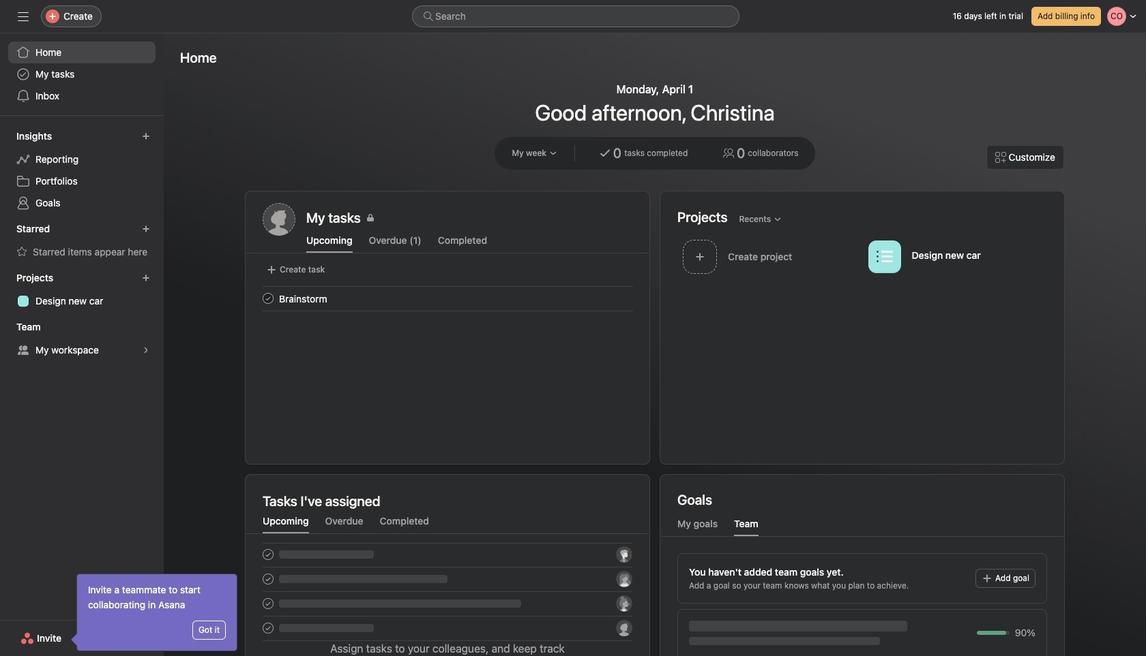 Task type: locate. For each thing, give the bounding box(es) containing it.
1 vertical spatial list item
[[246, 287, 649, 311]]

0 vertical spatial list item
[[677, 236, 863, 278]]

list item
[[677, 236, 863, 278], [246, 287, 649, 311]]

1 horizontal spatial list item
[[677, 236, 863, 278]]

tooltip
[[73, 575, 237, 651]]

global element
[[0, 33, 164, 115]]

Mark complete checkbox
[[260, 291, 276, 307]]

mark complete image
[[260, 291, 276, 307]]

hide sidebar image
[[18, 11, 29, 22]]

starred element
[[0, 217, 164, 266]]

list box
[[412, 5, 739, 27]]

0 horizontal spatial list item
[[246, 287, 649, 311]]

add profile photo image
[[263, 203, 295, 236]]

add items to starred image
[[142, 225, 150, 233]]



Task type: vqa. For each thing, say whether or not it's contained in the screenshot.
the Add billing info
no



Task type: describe. For each thing, give the bounding box(es) containing it.
insights element
[[0, 124, 164, 217]]

see details, my workspace image
[[142, 347, 150, 355]]

new project or portfolio image
[[142, 274, 150, 282]]

teams element
[[0, 315, 164, 364]]

list image
[[876, 249, 893, 265]]

new insights image
[[142, 132, 150, 141]]

projects element
[[0, 266, 164, 315]]



